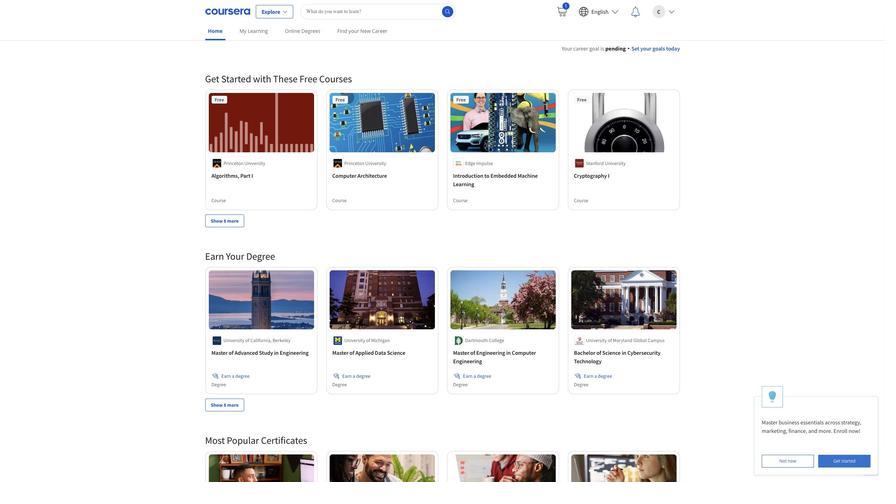 Task type: describe. For each thing, give the bounding box(es) containing it.
popular
[[227, 434, 259, 447]]

goals
[[653, 45, 665, 52]]

master for master business essentials across strategy, marketing, finance, and more. enroll now!
[[762, 419, 778, 426]]

study
[[259, 349, 273, 356]]

earn for bachelor of science in cybersecurity technology
[[584, 373, 594, 379]]

free for computer architecture
[[336, 96, 345, 103]]

more for your
[[227, 402, 239, 408]]

university up algorithms, part i link
[[245, 160, 265, 166]]

course for computer architecture
[[332, 197, 347, 203]]

not now button
[[762, 455, 814, 468]]

berkeley
[[273, 337, 291, 344]]

edge
[[465, 160, 475, 166]]

get started link
[[819, 455, 871, 468]]

bachelor
[[574, 349, 596, 356]]

applied
[[356, 349, 374, 356]]

english
[[592, 8, 609, 15]]

in for bachelor of science in cybersecurity technology
[[622, 349, 627, 356]]

a for science
[[595, 373, 597, 379]]

free for introduction to embedded machine learning
[[456, 96, 466, 103]]

finance,
[[789, 427, 807, 434]]

1 link
[[551, 0, 573, 23]]

new
[[360, 28, 371, 34]]

enroll
[[834, 427, 848, 434]]

with
[[253, 72, 271, 85]]

degree for master of advanced study in engineering
[[212, 381, 226, 388]]

princeton for computer
[[344, 160, 364, 166]]

online degrees
[[285, 28, 320, 34]]

online
[[285, 28, 300, 34]]

coursera image
[[205, 6, 250, 17]]

show 8 more for your
[[211, 402, 239, 408]]

computer inside master of engineering in computer engineering
[[512, 349, 536, 356]]

courses
[[319, 72, 352, 85]]

algorithms,
[[212, 172, 239, 179]]

online degrees link
[[282, 23, 323, 39]]

cybersecurity
[[628, 349, 661, 356]]

course for algorithms, part i
[[212, 197, 226, 203]]

cryptography i link
[[574, 171, 674, 180]]

michigan
[[371, 337, 390, 344]]

pending
[[606, 45, 626, 52]]

help center image
[[867, 464, 875, 472]]

line chart image
[[576, 84, 585, 93]]

introduction
[[453, 172, 483, 179]]

these
[[273, 72, 298, 85]]

now
[[788, 458, 797, 464]]

show for earn
[[211, 402, 223, 408]]

of for science
[[597, 349, 601, 356]]

started
[[221, 72, 251, 85]]

earn a degree for applied
[[342, 373, 371, 379]]

college
[[489, 337, 504, 344]]

of for california,
[[245, 337, 249, 344]]

get started
[[834, 458, 856, 464]]

find
[[337, 28, 347, 34]]

course for introduction to embedded machine learning
[[453, 197, 468, 203]]

degree for master of applied data science
[[332, 381, 347, 388]]

machine
[[518, 172, 538, 179]]

is
[[601, 45, 604, 52]]

university up bachelor in the bottom of the page
[[586, 337, 607, 344]]

introduction to embedded machine learning
[[453, 172, 538, 188]]

of for applied
[[350, 349, 354, 356]]

career
[[574, 45, 588, 52]]

2 i from the left
[[608, 172, 610, 179]]

stanford
[[586, 160, 604, 166]]

shopping cart: 1 item element
[[556, 2, 570, 17]]

architecture
[[358, 172, 387, 179]]

embedded
[[491, 172, 517, 179]]

university up advanced
[[224, 337, 244, 344]]

and
[[809, 427, 818, 434]]

explore
[[262, 8, 280, 15]]

master of engineering in computer engineering link
[[453, 349, 553, 366]]

computer architecture link
[[332, 171, 432, 180]]

business
[[779, 419, 800, 426]]

stanford university
[[586, 160, 626, 166]]

earn your degree collection element
[[201, 238, 684, 423]]

master of applied data science link
[[332, 349, 432, 357]]

master business essentials across strategy, marketing, finance, and more. enroll now!
[[762, 419, 863, 434]]

computer architecture
[[332, 172, 387, 179]]

show for get
[[211, 218, 223, 224]]

degree for advanced
[[235, 373, 250, 379]]

degree for master of engineering in computer engineering
[[453, 381, 468, 388]]

campus
[[648, 337, 665, 344]]

show 8 more button for started
[[205, 214, 244, 227]]

main content containing get started with these free courses
[[0, 36, 885, 482]]

1 i from the left
[[252, 172, 253, 179]]

started
[[842, 458, 856, 464]]

get for get started with these free courses
[[205, 72, 219, 85]]

explore button
[[256, 5, 293, 18]]

0 vertical spatial your
[[562, 45, 572, 52]]

princeton for algorithms,
[[224, 160, 244, 166]]

8 for your
[[224, 402, 226, 408]]

engineering for study
[[280, 349, 309, 356]]

earn a degree for engineering
[[463, 373, 491, 379]]

engineering for in
[[453, 358, 482, 365]]

of for maryland
[[608, 337, 612, 344]]

more.
[[819, 427, 833, 434]]

earn for master of applied data science
[[342, 373, 352, 379]]

not now
[[780, 458, 797, 464]]

california,
[[250, 337, 272, 344]]

earn a degree for science
[[584, 373, 612, 379]]

degree for science
[[598, 373, 612, 379]]

algorithms, part i link
[[212, 171, 311, 180]]

degree for engineering
[[477, 373, 491, 379]]

not
[[780, 458, 787, 464]]

show 8 more for started
[[211, 218, 239, 224]]

global
[[634, 337, 647, 344]]

master of advanced study in engineering link
[[212, 349, 311, 357]]

my learning
[[240, 28, 268, 34]]

learning inside my learning link
[[248, 28, 268, 34]]

home
[[208, 28, 223, 34]]



Task type: vqa. For each thing, say whether or not it's contained in the screenshot.
AI
no



Task type: locate. For each thing, give the bounding box(es) containing it.
of inside bachelor of science in cybersecurity technology
[[597, 349, 601, 356]]

None search field
[[300, 4, 456, 19]]

1 more from the top
[[227, 218, 239, 224]]

0 vertical spatial more
[[227, 218, 239, 224]]

bachelor of science in cybersecurity technology
[[574, 349, 661, 365]]

free for cryptography i
[[577, 96, 587, 103]]

0 horizontal spatial your
[[226, 250, 244, 262]]

0 vertical spatial show 8 more
[[211, 218, 239, 224]]

i right 'part'
[[252, 172, 253, 179]]

of for michigan
[[366, 337, 370, 344]]

0 horizontal spatial in
[[274, 349, 279, 356]]

0 vertical spatial your
[[349, 28, 359, 34]]

1 horizontal spatial computer
[[512, 349, 536, 356]]

find your new career link
[[335, 23, 390, 39]]

english button
[[573, 0, 624, 23]]

1 science from the left
[[387, 349, 405, 356]]

master left advanced
[[212, 349, 228, 356]]

of left michigan
[[366, 337, 370, 344]]

0 horizontal spatial your
[[349, 28, 359, 34]]

degree for bachelor of science in cybersecurity technology
[[574, 381, 589, 388]]

1 vertical spatial more
[[227, 402, 239, 408]]

4 degree from the left
[[598, 373, 612, 379]]

show 8 more inside earn your degree collection element
[[211, 402, 239, 408]]

of left applied at the bottom
[[350, 349, 354, 356]]

1 vertical spatial your
[[641, 45, 652, 52]]

0 horizontal spatial princeton university
[[224, 160, 265, 166]]

c
[[657, 8, 661, 15]]

course down algorithms, in the left top of the page
[[212, 197, 226, 203]]

0 vertical spatial show
[[211, 218, 223, 224]]

1 princeton from the left
[[224, 160, 244, 166]]

earn a degree down advanced
[[221, 373, 250, 379]]

data
[[375, 349, 386, 356]]

1 horizontal spatial get
[[834, 458, 841, 464]]

set
[[632, 45, 640, 52]]

What do you want to learn? text field
[[300, 4, 456, 19]]

main content
[[0, 36, 885, 482]]

1 earn a degree from the left
[[221, 373, 250, 379]]

repeat image
[[576, 97, 585, 106]]

2 princeton university from the left
[[344, 160, 386, 166]]

1 vertical spatial 8
[[224, 402, 226, 408]]

1 show 8 more button from the top
[[205, 214, 244, 227]]

c button
[[647, 0, 680, 23]]

1 course from the left
[[212, 197, 226, 203]]

free
[[300, 72, 317, 85], [215, 96, 224, 103], [336, 96, 345, 103], [456, 96, 466, 103], [577, 96, 587, 103]]

1 horizontal spatial princeton
[[344, 160, 364, 166]]

university up applied at the bottom
[[344, 337, 365, 344]]

of for advanced
[[229, 349, 234, 356]]

goal
[[589, 45, 600, 52]]

get for get started
[[834, 458, 841, 464]]

engineering
[[280, 349, 309, 356], [476, 349, 505, 356], [453, 358, 482, 365]]

princeton university for part
[[224, 160, 265, 166]]

show 8 more inside "get started with these free courses collection" element
[[211, 218, 239, 224]]

of inside master of engineering in computer engineering
[[471, 349, 475, 356]]

2 science from the left
[[603, 349, 621, 356]]

3 in from the left
[[622, 349, 627, 356]]

master of engineering in computer engineering
[[453, 349, 536, 365]]

1 8 from the top
[[224, 218, 226, 224]]

degree down master of engineering in computer engineering
[[477, 373, 491, 379]]

your right find
[[349, 28, 359, 34]]

master inside master of engineering in computer engineering
[[453, 349, 469, 356]]

show 8 more button inside earn your degree collection element
[[205, 399, 244, 411]]

university up architecture
[[365, 160, 386, 166]]

more inside "get started with these free courses collection" element
[[227, 218, 239, 224]]

learning
[[248, 28, 268, 34], [453, 180, 474, 188]]

show 8 more button for your
[[205, 399, 244, 411]]

introduction to embedded machine learning link
[[453, 171, 553, 188]]

learning inside introduction to embedded machine learning
[[453, 180, 474, 188]]

most popular certificates
[[205, 434, 307, 447]]

2 earn a degree from the left
[[342, 373, 371, 379]]

get left started
[[834, 458, 841, 464]]

0 horizontal spatial science
[[387, 349, 405, 356]]

1 vertical spatial get
[[834, 458, 841, 464]]

computer
[[332, 172, 357, 179], [512, 349, 536, 356]]

get
[[205, 72, 219, 85], [834, 458, 841, 464]]

marketing,
[[762, 427, 788, 434]]

earn a degree for advanced
[[221, 373, 250, 379]]

princeton up algorithms, part i
[[224, 160, 244, 166]]

2 show 8 more from the top
[[211, 402, 239, 408]]

engineering down "dartmouth"
[[453, 358, 482, 365]]

university of california, berkeley
[[224, 337, 291, 344]]

1 princeton university from the left
[[224, 160, 265, 166]]

8 inside earn your degree collection element
[[224, 402, 226, 408]]

your inside earn your degree collection element
[[226, 250, 244, 262]]

algorithms, part i
[[212, 172, 253, 179]]

degree down technology
[[598, 373, 612, 379]]

more inside earn your degree collection element
[[227, 402, 239, 408]]

earn for master of advanced study in engineering
[[221, 373, 231, 379]]

of up advanced
[[245, 337, 249, 344]]

set your goals today button
[[628, 44, 680, 53]]

cryptography
[[574, 172, 607, 179]]

part
[[240, 172, 250, 179]]

find your new career
[[337, 28, 388, 34]]

get inside "get started with these free courses collection" element
[[205, 72, 219, 85]]

2 show from the top
[[211, 402, 223, 408]]

1 show 8 more from the top
[[211, 218, 239, 224]]

degree for applied
[[356, 373, 371, 379]]

of down "dartmouth"
[[471, 349, 475, 356]]

course down computer architecture
[[332, 197, 347, 203]]

master of applied data science
[[332, 349, 405, 356]]

course down introduction
[[453, 197, 468, 203]]

1 degree from the left
[[235, 373, 250, 379]]

1 horizontal spatial your
[[562, 45, 572, 52]]

alice element
[[755, 386, 878, 475]]

essentials
[[801, 419, 824, 426]]

master for master of advanced study in engineering
[[212, 349, 228, 356]]

1
[[565, 2, 568, 9]]

show inside "get started with these free courses collection" element
[[211, 218, 223, 224]]

princeton
[[224, 160, 244, 166], [344, 160, 364, 166]]

4 a from the left
[[595, 373, 597, 379]]

your
[[349, 28, 359, 34], [641, 45, 652, 52]]

in inside bachelor of science in cybersecurity technology
[[622, 349, 627, 356]]

more
[[227, 218, 239, 224], [227, 402, 239, 408]]

1 in from the left
[[274, 349, 279, 356]]

get started with these free courses collection element
[[201, 61, 684, 238]]

0 horizontal spatial learning
[[248, 28, 268, 34]]

2 degree from the left
[[356, 373, 371, 379]]

get started with these free courses
[[205, 72, 352, 85]]

most
[[205, 434, 225, 447]]

degree down applied at the bottom
[[356, 373, 371, 379]]

career
[[372, 28, 388, 34]]

3 course from the left
[[453, 197, 468, 203]]

0 horizontal spatial get
[[205, 72, 219, 85]]

8 for started
[[224, 218, 226, 224]]

set your goals today
[[632, 45, 680, 52]]

university up cryptography i link
[[605, 160, 626, 166]]

2 in from the left
[[506, 349, 511, 356]]

your for set
[[641, 45, 652, 52]]

0 vertical spatial 8
[[224, 218, 226, 224]]

course down "cryptography"
[[574, 197, 589, 203]]

1 a from the left
[[232, 373, 234, 379]]

science inside bachelor of science in cybersecurity technology
[[603, 349, 621, 356]]

of left maryland
[[608, 337, 612, 344]]

princeton university up 'part'
[[224, 160, 265, 166]]

lightbulb tip image
[[769, 391, 776, 403]]

0 vertical spatial learning
[[248, 28, 268, 34]]

science down maryland
[[603, 349, 621, 356]]

master of advanced study in engineering
[[212, 349, 309, 356]]

princeton university for architecture
[[344, 160, 386, 166]]

1 vertical spatial show 8 more
[[211, 402, 239, 408]]

learning down introduction
[[453, 180, 474, 188]]

across
[[825, 419, 840, 426]]

maryland
[[613, 337, 633, 344]]

advanced
[[235, 349, 258, 356]]

science right data
[[387, 349, 405, 356]]

1 show from the top
[[211, 218, 223, 224]]

university
[[245, 160, 265, 166], [365, 160, 386, 166], [605, 160, 626, 166], [224, 337, 244, 344], [344, 337, 365, 344], [586, 337, 607, 344]]

3 earn a degree from the left
[[463, 373, 491, 379]]

1 vertical spatial learning
[[453, 180, 474, 188]]

degree
[[246, 250, 275, 262], [212, 381, 226, 388], [332, 381, 347, 388], [453, 381, 468, 388], [574, 381, 589, 388]]

earn a degree down master of engineering in computer engineering
[[463, 373, 491, 379]]

of up technology
[[597, 349, 601, 356]]

your right set
[[641, 45, 652, 52]]

degree
[[235, 373, 250, 379], [356, 373, 371, 379], [477, 373, 491, 379], [598, 373, 612, 379]]

master for master of applied data science
[[332, 349, 349, 356]]

1 horizontal spatial science
[[603, 349, 621, 356]]

of
[[245, 337, 249, 344], [366, 337, 370, 344], [608, 337, 612, 344], [229, 349, 234, 356], [350, 349, 354, 356], [471, 349, 475, 356], [597, 349, 601, 356]]

a for applied
[[353, 373, 355, 379]]

earn a degree down applied at the bottom
[[342, 373, 371, 379]]

princeton university up computer architecture
[[344, 160, 386, 166]]

3 a from the left
[[474, 373, 476, 379]]

master for master of engineering in computer engineering
[[453, 349, 469, 356]]

1 horizontal spatial in
[[506, 349, 511, 356]]

my
[[240, 28, 247, 34]]

of for engineering
[[471, 349, 475, 356]]

4 earn a degree from the left
[[584, 373, 612, 379]]

master left applied at the bottom
[[332, 349, 349, 356]]

8 inside "get started with these free courses collection" element
[[224, 218, 226, 224]]

0 horizontal spatial computer
[[332, 172, 357, 179]]

home link
[[205, 23, 225, 40]]

your
[[562, 45, 572, 52], [226, 250, 244, 262]]

impulse
[[476, 160, 493, 166]]

in for master of engineering in computer engineering
[[506, 349, 511, 356]]

in inside master of engineering in computer engineering
[[506, 349, 511, 356]]

to
[[485, 172, 490, 179]]

2 8 from the top
[[224, 402, 226, 408]]

1 horizontal spatial learning
[[453, 180, 474, 188]]

i down stanford university
[[608, 172, 610, 179]]

your career goal is pending
[[562, 45, 626, 52]]

dartmouth college
[[465, 337, 504, 344]]

0 vertical spatial get
[[205, 72, 219, 85]]

more for started
[[227, 218, 239, 224]]

get inside get started 'link'
[[834, 458, 841, 464]]

your for find
[[349, 28, 359, 34]]

course for cryptography i
[[574, 197, 589, 203]]

get left the started
[[205, 72, 219, 85]]

2 show 8 more button from the top
[[205, 399, 244, 411]]

show inside earn your degree collection element
[[211, 402, 223, 408]]

2 more from the top
[[227, 402, 239, 408]]

earn a degree down technology
[[584, 373, 612, 379]]

edge impulse
[[465, 160, 493, 166]]

2 course from the left
[[332, 197, 347, 203]]

master up marketing,
[[762, 419, 778, 426]]

your inside dropdown button
[[641, 45, 652, 52]]

4 course from the left
[[574, 197, 589, 203]]

degree down advanced
[[235, 373, 250, 379]]

degrees
[[301, 28, 320, 34]]

master inside master business essentials across strategy, marketing, finance, and more. enroll now!
[[762, 419, 778, 426]]

1 vertical spatial show
[[211, 402, 223, 408]]

university of maryland global campus
[[586, 337, 665, 344]]

1 vertical spatial show 8 more button
[[205, 399, 244, 411]]

learning right my
[[248, 28, 268, 34]]

earn for master of engineering in computer engineering
[[463, 373, 473, 379]]

earn a degree
[[221, 373, 250, 379], [342, 373, 371, 379], [463, 373, 491, 379], [584, 373, 612, 379]]

earn your degree
[[205, 250, 275, 262]]

strategy,
[[841, 419, 862, 426]]

now!
[[849, 427, 861, 434]]

0 vertical spatial computer
[[332, 172, 357, 179]]

your inside "link"
[[349, 28, 359, 34]]

most popular certificates collection element
[[201, 423, 684, 482]]

computer inside "link"
[[332, 172, 357, 179]]

2 princeton from the left
[[344, 160, 364, 166]]

in
[[274, 349, 279, 356], [506, 349, 511, 356], [622, 349, 627, 356]]

2 horizontal spatial in
[[622, 349, 627, 356]]

course
[[212, 197, 226, 203], [332, 197, 347, 203], [453, 197, 468, 203], [574, 197, 589, 203]]

of left advanced
[[229, 349, 234, 356]]

engineering down berkeley
[[280, 349, 309, 356]]

a for advanced
[[232, 373, 234, 379]]

cryptography i
[[574, 172, 610, 179]]

1 horizontal spatial i
[[608, 172, 610, 179]]

engineering down college
[[476, 349, 505, 356]]

certificates
[[261, 434, 307, 447]]

2 a from the left
[[353, 373, 355, 379]]

0 vertical spatial show 8 more button
[[205, 214, 244, 227]]

3 degree from the left
[[477, 373, 491, 379]]

show 8 more button inside "get started with these free courses collection" element
[[205, 214, 244, 227]]

bachelor of science in cybersecurity technology link
[[574, 349, 674, 366]]

princeton up computer architecture
[[344, 160, 364, 166]]

free for algorithms, part i
[[215, 96, 224, 103]]

1 horizontal spatial princeton university
[[344, 160, 386, 166]]

1 horizontal spatial your
[[641, 45, 652, 52]]

1 vertical spatial your
[[226, 250, 244, 262]]

dartmouth
[[465, 337, 488, 344]]

university of michigan
[[344, 337, 390, 344]]

science
[[387, 349, 405, 356], [603, 349, 621, 356]]

show 8 more
[[211, 218, 239, 224], [211, 402, 239, 408]]

0 horizontal spatial i
[[252, 172, 253, 179]]

master down "dartmouth"
[[453, 349, 469, 356]]

technology
[[574, 358, 602, 365]]

1 vertical spatial computer
[[512, 349, 536, 356]]

0 horizontal spatial princeton
[[224, 160, 244, 166]]

a for engineering
[[474, 373, 476, 379]]



